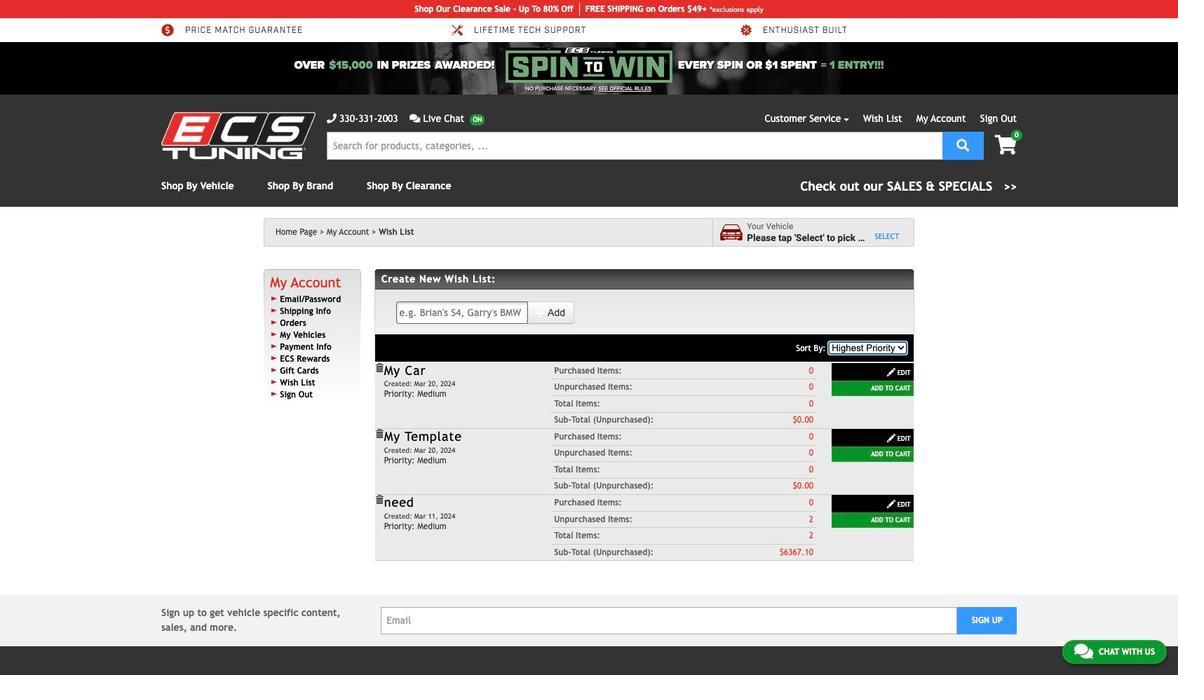 Task type: vqa. For each thing, say whether or not it's contained in the screenshot.
"shopping cart" image
yes



Task type: locate. For each thing, give the bounding box(es) containing it.
2 vertical spatial white image
[[886, 433, 896, 443]]

delete image
[[374, 363, 384, 373], [374, 495, 384, 505]]

Email email field
[[380, 607, 957, 635]]

1 vertical spatial white image
[[886, 367, 896, 377]]

phone image
[[327, 114, 337, 123]]

1 vertical spatial comments image
[[1074, 643, 1093, 660]]

white image for delete image
[[886, 433, 896, 443]]

0 horizontal spatial comments image
[[409, 114, 420, 123]]

e.g. Brian's S4, Garry's BMW E92...etc text field
[[396, 302, 528, 324]]

white image
[[536, 309, 546, 318], [886, 367, 896, 377], [886, 433, 896, 443]]

0 vertical spatial delete image
[[374, 363, 384, 373]]

0 vertical spatial comments image
[[409, 114, 420, 123]]

1 vertical spatial delete image
[[374, 495, 384, 505]]

search image
[[957, 139, 969, 151]]

delete image up delete image
[[374, 363, 384, 373]]

comments image
[[409, 114, 420, 123], [1074, 643, 1093, 660]]

delete image down delete image
[[374, 495, 384, 505]]

ecs tuning 'spin to win' contest logo image
[[506, 48, 673, 83]]

Search text field
[[327, 132, 943, 160]]

shopping cart image
[[995, 135, 1017, 155]]



Task type: describe. For each thing, give the bounding box(es) containing it.
white image for 1st delete icon
[[886, 367, 896, 377]]

2 delete image from the top
[[374, 495, 384, 505]]

0 vertical spatial white image
[[536, 309, 546, 318]]

1 horizontal spatial comments image
[[1074, 643, 1093, 660]]

delete image
[[374, 429, 384, 439]]

white image
[[886, 499, 896, 509]]

ecs tuning image
[[161, 112, 316, 159]]

1 delete image from the top
[[374, 363, 384, 373]]



